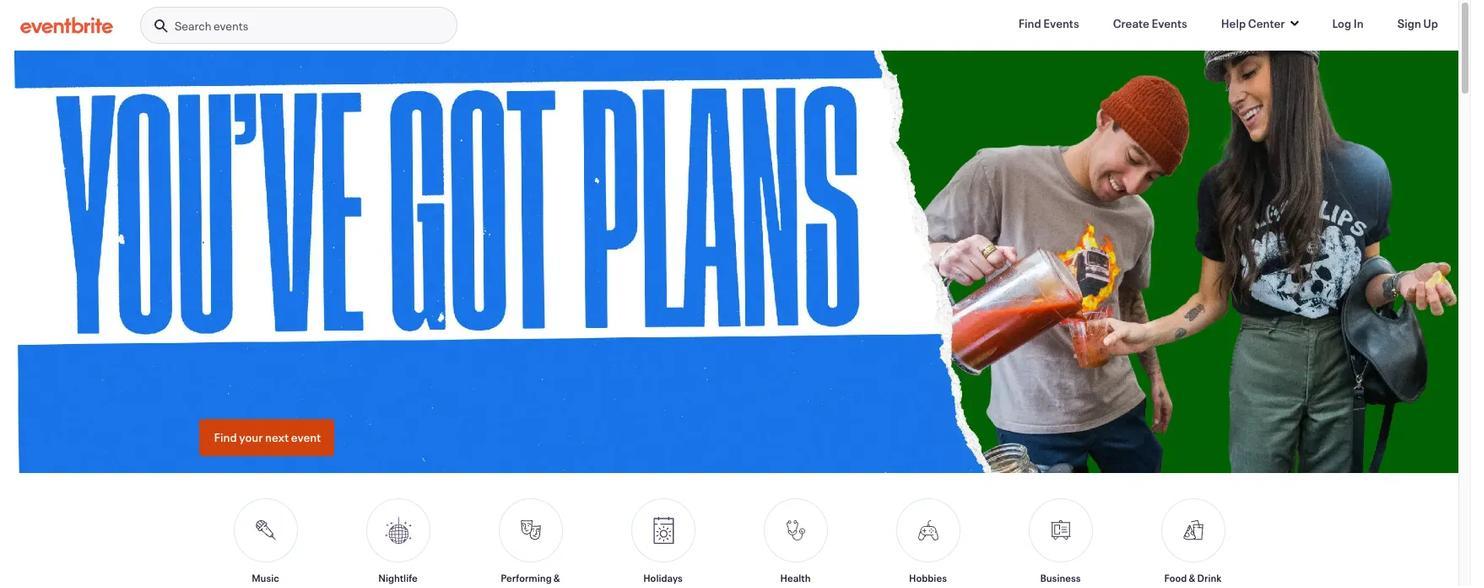 Task type: vqa. For each thing, say whether or not it's contained in the screenshot.
the "up"
yes



Task type: locate. For each thing, give the bounding box(es) containing it.
0 horizontal spatial find
[[214, 430, 237, 446]]

log
[[1332, 15, 1352, 31]]

0 vertical spatial find
[[1019, 15, 1042, 31]]

sign
[[1398, 15, 1422, 31]]

1 horizontal spatial find
[[1019, 15, 1042, 31]]

0 horizontal spatial &
[[554, 572, 560, 585]]

event
[[291, 430, 321, 446]]

0 horizontal spatial events
[[1044, 15, 1079, 31]]

in
[[1354, 15, 1364, 31]]

events
[[1044, 15, 1079, 31], [1152, 15, 1188, 31]]

search
[[175, 18, 211, 34]]

& right performing
[[554, 572, 560, 585]]

up
[[1424, 15, 1438, 31]]

drink
[[1198, 572, 1222, 585]]

& right food
[[1189, 572, 1196, 585]]

next
[[265, 430, 289, 446]]

2 events from the left
[[1152, 15, 1188, 31]]

1 vertical spatial find
[[214, 430, 237, 446]]

2 & from the left
[[1189, 572, 1196, 585]]

events right create
[[1152, 15, 1188, 31]]

nightlife
[[378, 572, 418, 585]]

1 horizontal spatial events
[[1152, 15, 1188, 31]]

search events button
[[140, 7, 458, 45]]

& for food
[[1189, 572, 1196, 585]]

business link
[[1018, 499, 1103, 587]]

food & drink
[[1165, 572, 1222, 585]]

hobbies
[[909, 572, 947, 585]]

health
[[780, 572, 811, 585]]

eventbrite image
[[20, 17, 113, 34]]

nightlife link
[[356, 499, 440, 587]]

homepage header image
[[0, 51, 1471, 474]]

find events
[[1019, 15, 1079, 31]]

center
[[1248, 15, 1285, 31]]

music
[[252, 572, 279, 585]]

find your next event link
[[199, 420, 334, 457]]

1 & from the left
[[554, 572, 560, 585]]

1 horizontal spatial &
[[1189, 572, 1196, 585]]

help center
[[1221, 15, 1285, 31]]

& for performing
[[554, 572, 560, 585]]

find
[[1019, 15, 1042, 31], [214, 430, 237, 446]]

1 events from the left
[[1044, 15, 1079, 31]]

events left create
[[1044, 15, 1079, 31]]

&
[[554, 572, 560, 585], [1189, 572, 1196, 585]]

business
[[1040, 572, 1081, 585]]

& inside performing & visual arts
[[554, 572, 560, 585]]

arts
[[536, 585, 555, 587]]



Task type: describe. For each thing, give the bounding box(es) containing it.
holidays
[[643, 572, 683, 585]]

find for find events
[[1019, 15, 1042, 31]]

food & drink link
[[1151, 499, 1235, 587]]

visual
[[506, 585, 534, 587]]

events for create events
[[1152, 15, 1188, 31]]

find for find your next event
[[214, 430, 237, 446]]

performing & visual arts link
[[488, 499, 573, 587]]

sign up
[[1398, 15, 1438, 31]]

log in link
[[1319, 7, 1377, 41]]

log in
[[1332, 15, 1364, 31]]

performing & visual arts
[[501, 572, 560, 587]]

music link
[[223, 499, 308, 587]]

holidays link
[[621, 499, 705, 587]]

sign up link
[[1384, 7, 1452, 41]]

search events
[[175, 18, 248, 34]]

help
[[1221, 15, 1246, 31]]

find events link
[[1005, 7, 1093, 41]]

create events link
[[1100, 7, 1201, 41]]

your
[[239, 430, 263, 446]]

find your next event
[[214, 430, 321, 446]]

create events
[[1113, 15, 1188, 31]]

performing
[[501, 572, 552, 585]]

create
[[1113, 15, 1150, 31]]

hobbies link
[[886, 499, 970, 587]]

food
[[1165, 572, 1187, 585]]

health link
[[753, 499, 838, 587]]

events
[[214, 18, 248, 34]]

events for find events
[[1044, 15, 1079, 31]]



